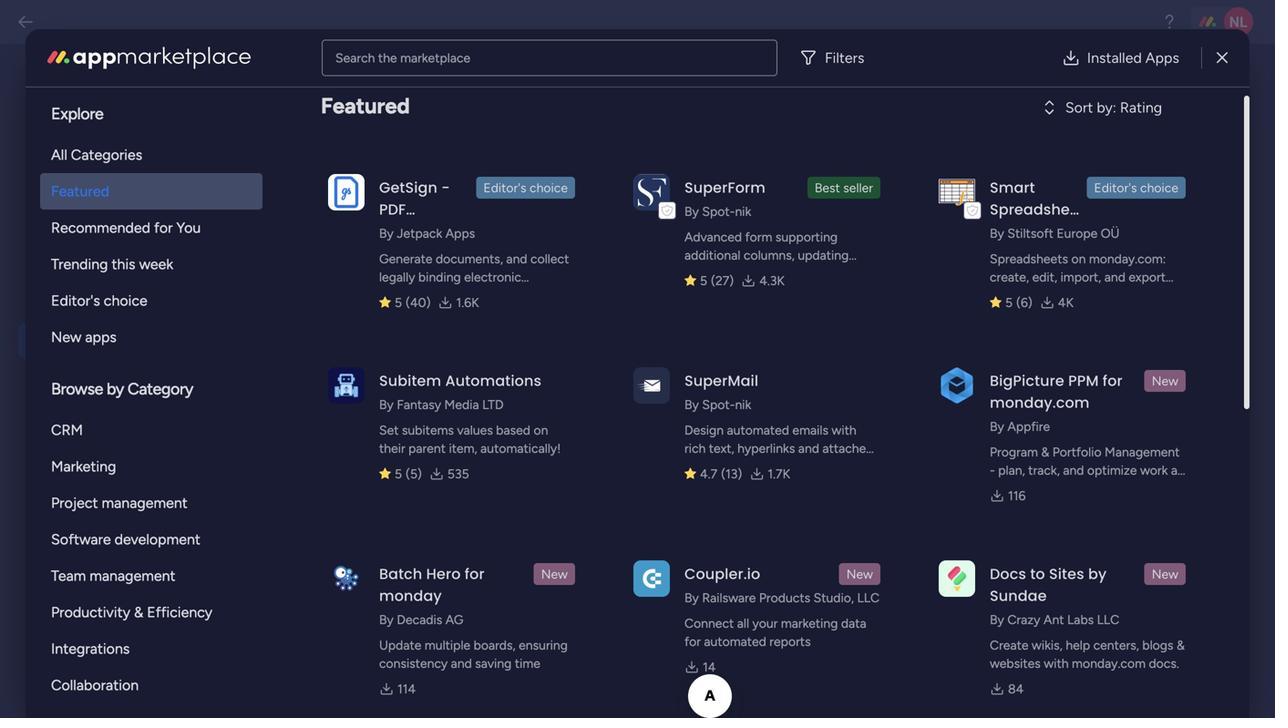 Task type: describe. For each thing, give the bounding box(es) containing it.
hyperlinks
[[738, 441, 795, 456]]

track,
[[1029, 463, 1060, 478]]

import,
[[1061, 269, 1102, 285]]

api up order
[[463, 345, 483, 362]]

llc for docs to sites by sundae
[[1097, 612, 1120, 628]]

software
[[51, 531, 111, 548]]

search the marketplace
[[335, 50, 471, 66]]

personal
[[458, 194, 503, 208]]

in inside program & portfolio management - plan, track, and optimize work at all levels in any agile or hybrid framework
[[1040, 481, 1050, 496]]

spot- inside 'supermail by spot-nik'
[[702, 397, 735, 413]]

at inside the api documentation can be found at developers.monday.com
[[589, 249, 601, 266]]

and inside generate documents, and collect legally binding electronic signatures effortlessly from your monday.com boards
[[506, 251, 528, 267]]

recommended for you
[[51, 219, 201, 237]]

back to workspace image
[[16, 13, 35, 31]]

based
[[496, 423, 531, 438]]

emails
[[793, 423, 829, 438]]

app logo image for generate documents, and collect legally binding electronic signatures effortlessly from your monday.com boards
[[328, 174, 365, 210]]

bigpicture
[[990, 371, 1065, 391]]

security
[[68, 291, 129, 310]]

choice for generate documents, and collect legally binding electronic signatures effortlessly from your monday.com boards
[[530, 180, 568, 196]]

program & portfolio management - plan, track, and optimize work at all levels in any agile or hybrid framework
[[990, 444, 1183, 515]]

for left you
[[154, 219, 173, 237]]

0 vertical spatial to
[[480, 366, 493, 382]]

editor's for by stiltsoft europe oü
[[1094, 180, 1137, 196]]

apps inside button
[[1146, 49, 1180, 67]]

signatures
[[379, 288, 438, 303]]

additional
[[685, 248, 741, 263]]

administration
[[32, 77, 214, 110]]

account
[[113, 612, 173, 631]]

apps marketplace image
[[47, 47, 251, 69]]

by inside "subitem automations by fantasy media ltd"
[[379, 397, 394, 413]]

appfire
[[1008, 419, 1050, 434]]

and inside design automated emails with rich text, hyperlinks and attached files, directly from monday.com
[[798, 441, 820, 456]]

be
[[530, 249, 546, 266]]

subitem
[[379, 371, 442, 391]]

noah lott image
[[1224, 7, 1254, 36]]

permissions
[[68, 572, 154, 591]]

help
[[1066, 638, 1091, 653]]

portfolio
[[1053, 444, 1102, 460]]

help image
[[1161, 13, 1179, 31]]

1 horizontal spatial featured
[[321, 93, 410, 119]]

design automated emails with rich text, hyperlinks and attached files, directly from monday.com
[[685, 423, 874, 475]]

5 (27)
[[700, 273, 734, 289]]

new left apps
[[51, 329, 82, 346]]

installed apps
[[1088, 49, 1180, 67]]

tidy up
[[68, 451, 124, 471]]

columns,
[[744, 248, 795, 263]]

4k
[[1058, 295, 1074, 310]]

& for program
[[1041, 444, 1050, 460]]

project management
[[51, 495, 188, 512]]

from inside design automated emails with rich text, hyperlinks and attached files, directly from monday.com
[[760, 459, 788, 475]]

in
[[303, 194, 313, 208]]

important
[[508, 386, 569, 403]]

recommended
[[51, 219, 150, 237]]

users
[[68, 251, 110, 270]]

updating
[[798, 248, 849, 263]]

cross
[[67, 612, 109, 631]]

114
[[397, 682, 416, 697]]

general button
[[18, 163, 230, 198]]

conditional
[[794, 266, 857, 281]]

monday.com inside bigpicture ppm for monday.com
[[990, 392, 1090, 413]]

browse
[[51, 379, 103, 399]]

installed
[[1088, 49, 1142, 67]]

from inside generate documents, and collect legally binding electronic signatures effortlessly from your monday.com boards
[[509, 288, 536, 303]]

supermail by spot-nik
[[685, 371, 759, 413]]

new
[[336, 194, 358, 208]]

1 spot- from the top
[[702, 204, 735, 219]]

and inside program & portfolio management - plan, track, and optimize work at all levels in any agile or hybrid framework
[[1063, 463, 1084, 478]]

marketing
[[51, 458, 116, 475]]

all categories
[[51, 146, 142, 164]]

plan,
[[999, 463, 1025, 478]]

developers.monday.com link
[[357, 270, 507, 286]]

superform
[[685, 177, 766, 198]]

content directory button
[[18, 484, 230, 519]]

new for batch hero for monday
[[541, 567, 568, 582]]

api left set
[[357, 407, 378, 423]]

ppm
[[1069, 371, 1099, 391]]

project
[[51, 495, 98, 512]]

this
[[112, 256, 136, 273]]

by for bigpicture ppm for monday.com
[[990, 419, 1005, 434]]

with inside "create wikis, help centers, blogs & websites with monday.com docs."
[[1044, 656, 1069, 671]]

535
[[448, 466, 469, 482]]

api inside button
[[68, 331, 93, 351]]

program
[[990, 444, 1038, 460]]

5 for 5 (27)
[[700, 273, 708, 289]]

update
[[379, 638, 422, 653]]

like
[[1059, 288, 1078, 303]]

api button
[[18, 323, 230, 359]]

the monday app api gives you powerful capabilities in order to enhance your monday app experience. it's very important to keep your api token secure.
[[357, 345, 648, 423]]

api left v2 at the top left of the page
[[303, 83, 333, 107]]

create wikis, help centers, blogs & websites with monday.com docs.
[[990, 638, 1185, 671]]

you
[[522, 345, 545, 362]]

gives
[[487, 345, 519, 362]]

(5)
[[406, 466, 422, 482]]

attached
[[823, 441, 874, 456]]

0 horizontal spatial app
[[357, 386, 381, 403]]

your down powerful at the left of the page
[[552, 366, 579, 382]]

files,
[[685, 459, 711, 475]]

automations
[[445, 371, 542, 391]]

collaboration
[[51, 677, 139, 694]]

binding
[[419, 269, 461, 285]]

by railsware products studio, llc
[[685, 590, 880, 606]]

the for in
[[315, 194, 333, 208]]

docs
[[990, 564, 1027, 584]]

explore
[[51, 104, 103, 124]]

for inside smart spreadshee t for monday
[[1000, 221, 1020, 242]]

app logo image left smart
[[939, 174, 976, 210]]

trending this week
[[51, 256, 173, 273]]

app logo image for set subitems values based on their parent item, automatically!
[[328, 367, 365, 404]]

management for project management
[[102, 495, 188, 512]]

multiple
[[425, 638, 471, 653]]

dapulse x slim image
[[1217, 47, 1228, 69]]

smart spreadshee t for monday
[[990, 177, 1079, 263]]

capabilities
[[357, 366, 426, 382]]

wikis,
[[1032, 638, 1063, 653]]

apps inside button
[[68, 532, 106, 551]]

monday up capabilities
[[383, 345, 433, 362]]

116
[[1008, 488, 1026, 504]]

nik inside 'supermail by spot-nik'
[[735, 397, 752, 413]]

app logo image for update multiple boards, ensuring consistency and saving time
[[328, 560, 365, 597]]

by inside 'supermail by spot-nik'
[[685, 397, 699, 413]]

llc for coupler.io
[[857, 590, 880, 606]]

consistency
[[379, 656, 448, 671]]

monday.com inside "create wikis, help centers, blogs & websites with monday.com docs."
[[1072, 656, 1146, 671]]

your inside connect all your marketing data for automated reports
[[753, 616, 778, 631]]

all inside program & portfolio management - plan, track, and optimize work at all levels in any agile or hybrid framework
[[990, 481, 1002, 496]]

up
[[103, 451, 124, 471]]

5 for 5 (40)
[[395, 295, 402, 310]]

content
[[68, 491, 129, 511]]

subitems
[[402, 423, 454, 438]]

the for the api documentation can be found at developers.monday.com
[[357, 249, 380, 266]]

(27)
[[711, 273, 734, 289]]

best seller
[[815, 180, 873, 196]]

app logo image left by spot-nik
[[634, 174, 670, 210]]

monday.com inside design automated emails with rich text, hyperlinks and attached files, directly from monday.com
[[791, 459, 864, 475]]

levels
[[1005, 481, 1037, 496]]

editor's for by jetpack apps
[[484, 180, 527, 196]]

work
[[1141, 463, 1168, 478]]



Task type: vqa. For each thing, say whether or not it's contained in the screenshot.
Change inside Change profile picture
no



Task type: locate. For each thing, give the bounding box(es) containing it.
editor's choice up oü at the right of page
[[1094, 180, 1179, 196]]

1 vertical spatial by
[[1089, 564, 1107, 584]]

and inside update multiple boards, ensuring consistency and saving time
[[451, 656, 472, 671]]

filters button
[[792, 40, 879, 76]]

the up capabilities
[[357, 345, 380, 362]]

0 horizontal spatial all
[[737, 616, 749, 631]]

app logo image left coupler.io
[[634, 560, 670, 597]]

by right sites
[[1089, 564, 1107, 584]]

0 vertical spatial all
[[990, 481, 1002, 496]]

by up program in the right of the page
[[990, 419, 1005, 434]]

all
[[51, 146, 67, 164]]

app up order
[[436, 345, 459, 362]]

week
[[139, 256, 173, 273]]

customization
[[68, 211, 175, 230]]

your right keep
[[621, 386, 648, 403]]

nik up form
[[735, 204, 752, 219]]

api up billing
[[68, 331, 93, 351]]

by jetpack apps
[[379, 226, 475, 241]]

learn more link
[[32, 115, 230, 135]]

0 vertical spatial automated
[[727, 423, 790, 438]]

by left crazy
[[990, 612, 1005, 628]]

in down track,
[[1040, 481, 1050, 496]]

copier
[[67, 636, 113, 656]]

electronic
[[464, 269, 521, 285]]

and down columns,
[[770, 266, 791, 281]]

5 left (27)
[[700, 273, 708, 289]]

0 horizontal spatial from
[[509, 288, 536, 303]]

1 horizontal spatial editor's choice
[[484, 180, 568, 196]]

apps up team at the bottom
[[68, 532, 106, 551]]

0 horizontal spatial with
[[832, 423, 857, 438]]

by up advanced
[[685, 204, 699, 219]]

time
[[515, 656, 541, 671]]

0 horizontal spatial at
[[589, 249, 601, 266]]

monday.com inside generate documents, and collect legally binding electronic signatures effortlessly from your monday.com boards
[[379, 306, 453, 321]]

and inside advanced form supporting additional columns, updating existing items, and conditional filtering
[[770, 266, 791, 281]]

2 horizontal spatial &
[[1177, 638, 1185, 653]]

stiltsoft
[[1008, 226, 1054, 241]]

for right ppm
[[1103, 371, 1123, 391]]

customization button
[[18, 203, 230, 238]]

to left keep
[[572, 386, 585, 403]]

experience.
[[384, 386, 454, 403]]

0 vertical spatial apps
[[1146, 49, 1180, 67]]

0 horizontal spatial &
[[134, 604, 143, 621]]

apps
[[85, 329, 117, 346]]

blogs
[[1143, 638, 1174, 653]]

5 (6)
[[1006, 295, 1033, 310]]

1 vertical spatial apps
[[446, 226, 475, 241]]

1 vertical spatial management
[[90, 568, 176, 585]]

editor's choice up apps
[[51, 292, 147, 310]]

0 horizontal spatial in
[[430, 366, 441, 382]]

monday down stiltsoft in the right top of the page
[[990, 243, 1053, 263]]

documentation
[[408, 249, 501, 266]]

by for smart spreadshee t for monday
[[990, 226, 1005, 241]]

5 left the (5)
[[395, 466, 402, 482]]

monday down "batch"
[[379, 586, 442, 606]]

choice down this
[[104, 292, 147, 310]]

0 vertical spatial management
[[102, 495, 188, 512]]

new up management
[[1152, 373, 1179, 389]]

1 vertical spatial spot-
[[702, 397, 735, 413]]

app logo image left subitem in the left bottom of the page
[[328, 367, 365, 404]]

for right the hero in the left of the page
[[465, 564, 485, 584]]

by for coupler.io
[[685, 590, 699, 606]]

by up update
[[379, 612, 394, 628]]

1 horizontal spatial to
[[572, 386, 585, 403]]

features.
[[1081, 288, 1131, 303]]

your down by railsware products studio, llc
[[753, 616, 778, 631]]

0 vertical spatial featured
[[321, 93, 410, 119]]

subitem automations by fantasy media ltd
[[379, 371, 542, 413]]

installed apps button
[[1047, 40, 1194, 76]]

by for superform
[[685, 204, 699, 219]]

2 the from the top
[[357, 345, 380, 362]]

nik down supermail
[[735, 397, 752, 413]]

the
[[378, 50, 397, 66], [315, 194, 333, 208]]

0 vertical spatial spot-
[[702, 204, 735, 219]]

in inside the monday app api gives you powerful capabilities in order to enhance your monday app experience. it's very important to keep your api token secure.
[[430, 366, 441, 382]]

1 horizontal spatial with
[[1044, 656, 1069, 671]]

0 horizontal spatial the
[[315, 194, 333, 208]]

app logo image
[[328, 174, 365, 210], [634, 174, 670, 210], [939, 174, 976, 210], [328, 367, 365, 404], [634, 367, 670, 404], [939, 367, 976, 404], [328, 560, 365, 597], [634, 560, 670, 597], [939, 560, 976, 597]]

editor's left tokens
[[484, 180, 527, 196]]

spreadsheets on monday.com: create, edit, import, and export using excel-like features.
[[990, 251, 1166, 303]]

choice up the monday.com:
[[1141, 180, 1179, 196]]

app logo image left the bigpicture
[[939, 367, 976, 404]]

rich
[[685, 441, 706, 456]]

update multiple boards, ensuring consistency and saving time
[[379, 638, 568, 671]]

1 horizontal spatial in
[[1040, 481, 1050, 496]]

-
[[990, 463, 995, 478]]

at inside program & portfolio management - plan, track, and optimize work at all levels in any agile or hybrid framework
[[1171, 463, 1183, 478]]

crm
[[51, 422, 83, 439]]

& down permissions button in the left bottom of the page
[[134, 604, 143, 621]]

1 vertical spatial on
[[534, 423, 548, 438]]

on inside spreadsheets on monday.com: create, edit, import, and export using excel-like features.
[[1072, 251, 1086, 267]]

14
[[703, 660, 716, 675]]

spot- down supermail
[[702, 397, 735, 413]]

by
[[107, 379, 124, 399], [1089, 564, 1107, 584]]

all inside connect all your marketing data for automated reports
[[737, 616, 749, 631]]

0 vertical spatial the
[[378, 50, 397, 66]]

by inside the docs to sites by sundae
[[1089, 564, 1107, 584]]

2 spot- from the top
[[702, 397, 735, 413]]

tidy up button
[[18, 444, 230, 479]]

0 horizontal spatial editor's choice
[[51, 292, 147, 310]]

learn
[[32, 117, 66, 133]]

by for batch hero for monday
[[379, 612, 394, 628]]

app logo image right in
[[328, 174, 365, 210]]

2 horizontal spatial apps
[[1146, 49, 1180, 67]]

1 vertical spatial featured
[[51, 183, 109, 200]]

all down the '-'
[[990, 481, 1002, 496]]

on inside set subitems values based on their parent item, automatically!
[[534, 423, 548, 438]]

1 horizontal spatial on
[[1072, 251, 1086, 267]]

1 horizontal spatial app
[[436, 345, 459, 362]]

4.7
[[700, 466, 718, 482]]

84
[[1008, 682, 1024, 697]]

usage stats button
[[18, 403, 230, 439]]

1 horizontal spatial apps
[[446, 226, 475, 241]]

0 vertical spatial at
[[589, 249, 601, 266]]

nik
[[735, 204, 752, 219], [735, 397, 752, 413]]

api inside the api documentation can be found at developers.monday.com
[[383, 249, 404, 266]]

the right search on the left of the page
[[378, 50, 397, 66]]

productivity
[[51, 604, 130, 621]]

app logo image left docs
[[939, 560, 976, 597]]

editor's choice for by jetpack apps
[[484, 180, 568, 196]]

the inside the api documentation can be found at developers.monday.com
[[357, 249, 380, 266]]

0 vertical spatial from
[[509, 288, 536, 303]]

new for bigpicture ppm for monday.com
[[1152, 373, 1179, 389]]

generate
[[379, 251, 433, 267]]

app logo image left "batch"
[[328, 560, 365, 597]]

in left order
[[430, 366, 441, 382]]

and inside spreadsheets on monday.com: create, edit, import, and export using excel-like features.
[[1105, 269, 1126, 285]]

automated inside design automated emails with rich text, hyperlinks and attached files, directly from monday.com
[[727, 423, 790, 438]]

1 horizontal spatial the
[[378, 50, 397, 66]]

1 vertical spatial the
[[315, 194, 333, 208]]

2 horizontal spatial editor's choice
[[1094, 180, 1179, 196]]

values
[[457, 423, 493, 438]]

stats
[[118, 411, 154, 431]]

for inside batch hero for monday
[[465, 564, 485, 584]]

0 horizontal spatial editor's
[[51, 292, 100, 310]]

and down 'portfolio'
[[1063, 463, 1084, 478]]

and left be
[[506, 251, 528, 267]]

automated down connect at the bottom
[[704, 634, 767, 650]]

1 horizontal spatial &
[[1041, 444, 1050, 460]]

monday.com down the signatures in the left of the page
[[379, 306, 453, 321]]

llc up data
[[857, 590, 880, 606]]

by appfire
[[990, 419, 1050, 434]]

generate documents, and collect legally binding electronic signatures effortlessly from your monday.com boards
[[379, 251, 569, 321]]

for right t
[[1000, 221, 1020, 242]]

0 horizontal spatial to
[[480, 366, 493, 382]]

legally
[[379, 269, 415, 285]]

0 vertical spatial llc
[[857, 590, 880, 606]]

1 vertical spatial &
[[134, 604, 143, 621]]

monday up keep
[[583, 366, 632, 382]]

your down "collect"
[[539, 288, 565, 303]]

2 vertical spatial &
[[1177, 638, 1185, 653]]

1 horizontal spatial choice
[[530, 180, 568, 196]]

0 horizontal spatial choice
[[104, 292, 147, 310]]

2 vertical spatial apps
[[68, 532, 106, 551]]

for inside bigpicture ppm for monday.com
[[1103, 371, 1123, 391]]

all
[[990, 481, 1002, 496], [737, 616, 749, 631]]

llc
[[857, 590, 880, 606], [1097, 612, 1120, 628]]

api v2 token
[[303, 83, 418, 107]]

boards,
[[474, 638, 516, 653]]

1 the from the top
[[357, 249, 380, 266]]

for inside connect all your marketing data for automated reports
[[685, 634, 701, 650]]

oü
[[1101, 226, 1120, 241]]

cross account copier
[[67, 612, 173, 656]]

new for coupler.io
[[847, 567, 873, 582]]

1 horizontal spatial at
[[1171, 463, 1183, 478]]

2 nik from the top
[[735, 397, 752, 413]]

marketplace
[[400, 50, 471, 66]]

monday
[[990, 243, 1053, 263], [383, 345, 433, 362], [583, 366, 632, 382], [379, 586, 442, 606]]

1 horizontal spatial by
[[1089, 564, 1107, 584]]

app logo image for create wikis, help centers, blogs & websites with monday.com docs.
[[939, 560, 976, 597]]

0 vertical spatial app
[[436, 345, 459, 362]]

1.7k
[[768, 466, 791, 482]]

very
[[479, 386, 505, 403]]

sort by: rating button
[[1009, 93, 1201, 122]]

management down "apps" button
[[90, 568, 176, 585]]

and down multiple
[[451, 656, 472, 671]]

by spot-nik
[[685, 204, 752, 219]]

with inside design automated emails with rich text, hyperlinks and attached files, directly from monday.com
[[832, 423, 857, 438]]

new up blogs
[[1152, 567, 1179, 582]]

content directory
[[68, 491, 198, 511]]

rating
[[1120, 99, 1163, 116]]

management for team management
[[90, 568, 176, 585]]

app logo image for program & portfolio management - plan, track, and optimize work at all levels in any agile or hybrid framework
[[939, 367, 976, 404]]

5 left (6)
[[1006, 295, 1013, 310]]

trending
[[51, 256, 108, 273]]

the up legally
[[357, 249, 380, 266]]

by stiltsoft europe oü
[[990, 226, 1120, 241]]

spreadsheets
[[990, 251, 1069, 267]]

monday icon image
[[321, 343, 338, 371]]

with down wikis, at the right bottom of the page
[[1044, 656, 1069, 671]]

editor's choice for by stiltsoft europe oü
[[1094, 180, 1179, 196]]

& up track,
[[1041, 444, 1050, 460]]

api left tokens
[[506, 194, 524, 208]]

new up the ensuring
[[541, 567, 568, 582]]

at right found
[[589, 249, 601, 266]]

seller
[[844, 180, 873, 196]]

apps button
[[18, 524, 230, 559]]

1 vertical spatial automated
[[704, 634, 767, 650]]

2 horizontal spatial to
[[1031, 564, 1045, 584]]

1 horizontal spatial editor's
[[484, 180, 527, 196]]

their
[[379, 441, 405, 456]]

& for productivity
[[134, 604, 143, 621]]

your inside generate documents, and collect legally binding electronic signatures effortlessly from your monday.com boards
[[539, 288, 565, 303]]

monday inside smart spreadshee t for monday
[[990, 243, 1053, 263]]

the for search
[[378, 50, 397, 66]]

or
[[1107, 481, 1119, 496]]

api up legally
[[383, 249, 404, 266]]

to up very
[[480, 366, 493, 382]]

editor's up oü at the right of page
[[1094, 180, 1137, 196]]

0 vertical spatial &
[[1041, 444, 1050, 460]]

app down capabilities
[[357, 386, 381, 403]]

on up the automatically!
[[534, 423, 548, 438]]

1 vertical spatial the
[[357, 345, 380, 362]]

permissions button
[[18, 564, 230, 599]]

1 vertical spatial all
[[737, 616, 749, 631]]

apps down "help" image
[[1146, 49, 1180, 67]]

by up set
[[379, 397, 394, 413]]

new up studio,
[[847, 567, 873, 582]]

the for the monday app api gives you powerful capabilities in order to enhance your monday app experience. it's very important to keep your api token secure.
[[357, 345, 380, 362]]

for down connect at the bottom
[[685, 634, 701, 650]]

0 horizontal spatial featured
[[51, 183, 109, 200]]

featured
[[321, 93, 410, 119], [51, 183, 109, 200]]

automated up hyperlinks
[[727, 423, 790, 438]]

1 vertical spatial at
[[1171, 463, 1183, 478]]

0 vertical spatial in
[[430, 366, 441, 382]]

directly
[[714, 459, 757, 475]]

marketing
[[781, 616, 838, 631]]

management
[[1105, 444, 1180, 460]]

0 vertical spatial with
[[832, 423, 857, 438]]

by up usage stats
[[107, 379, 124, 399]]

cross account copier button
[[18, 604, 230, 664]]

search
[[335, 50, 375, 66]]

more
[[69, 117, 101, 133]]

0 horizontal spatial apps
[[68, 532, 106, 551]]

supermail
[[685, 371, 759, 391]]

to inside the docs to sites by sundae
[[1031, 564, 1045, 584]]

keep
[[588, 386, 618, 403]]

& inside program & portfolio management - plan, track, and optimize work at all levels in any agile or hybrid framework
[[1041, 444, 1050, 460]]

token
[[382, 407, 416, 423]]

0 vertical spatial nik
[[735, 204, 752, 219]]

2 horizontal spatial choice
[[1141, 180, 1179, 196]]

1 vertical spatial app
[[357, 386, 381, 403]]

using
[[990, 288, 1021, 303]]

to left sites
[[1031, 564, 1045, 584]]

new for docs to sites by sundae
[[1152, 567, 1179, 582]]

monday.com down centers,
[[1072, 656, 1146, 671]]

5 for 5 (5)
[[395, 466, 402, 482]]

1 vertical spatial from
[[760, 459, 788, 475]]

0 horizontal spatial by
[[107, 379, 124, 399]]

europe
[[1057, 226, 1098, 241]]

editor's choice up 'can' on the left top of page
[[484, 180, 568, 196]]

fantasy
[[397, 397, 441, 413]]

& right blogs
[[1177, 638, 1185, 653]]

excel-
[[1024, 288, 1059, 303]]

integrations
[[51, 640, 130, 658]]

browse by category
[[51, 379, 193, 399]]

choice for spreadsheets on monday.com: create, edit, import, and export using excel-like features.
[[1141, 180, 1179, 196]]

best
[[815, 180, 840, 196]]

productivity & efficiency
[[51, 604, 213, 621]]

filters
[[825, 49, 865, 67]]

1 vertical spatial in
[[1040, 481, 1050, 496]]

api
[[303, 83, 333, 107], [361, 194, 379, 208], [506, 194, 524, 208], [383, 249, 404, 266], [68, 331, 93, 351], [463, 345, 483, 362], [357, 407, 378, 423]]

parent
[[409, 441, 446, 456]]

saving
[[475, 656, 512, 671]]

the inside the monday app api gives you powerful capabilities in order to enhance your monday app experience. it's very important to keep your api token secure.
[[357, 345, 380, 362]]

from down electronic
[[509, 288, 536, 303]]

1 vertical spatial with
[[1044, 656, 1069, 671]]

1 horizontal spatial llc
[[1097, 612, 1120, 628]]

0 horizontal spatial llc
[[857, 590, 880, 606]]

0 horizontal spatial on
[[534, 423, 548, 438]]

management up development
[[102, 495, 188, 512]]

1.6k
[[456, 295, 479, 310]]

from down hyperlinks
[[760, 459, 788, 475]]

app logo image for connect all your marketing data for automated reports
[[634, 560, 670, 597]]

1 vertical spatial nik
[[735, 397, 752, 413]]

(6)
[[1017, 295, 1033, 310]]

& inside "create wikis, help centers, blogs & websites with monday.com docs."
[[1177, 638, 1185, 653]]

docs to sites by sundae
[[990, 564, 1107, 606]]

monday inside batch hero for monday
[[379, 586, 442, 606]]

spot- down superform
[[702, 204, 735, 219]]

all down railsware
[[737, 616, 749, 631]]

0 vertical spatial on
[[1072, 251, 1086, 267]]

monday.com down the bigpicture
[[990, 392, 1090, 413]]

editor's down the trending
[[51, 292, 100, 310]]

by up design
[[685, 397, 699, 413]]

1 vertical spatial llc
[[1097, 612, 1120, 628]]

featured down all categories
[[51, 183, 109, 200]]

app logo image for design automated emails with rich text, hyperlinks and attached files, directly from monday.com
[[634, 367, 670, 404]]

1 nik from the top
[[735, 204, 752, 219]]

by for docs to sites by sundae
[[990, 612, 1005, 628]]

by up connect at the bottom
[[685, 590, 699, 606]]

automated inside connect all your marketing data for automated reports
[[704, 634, 767, 650]]

at right work
[[1171, 463, 1183, 478]]

and up the features.
[[1105, 269, 1126, 285]]

copy
[[629, 164, 660, 179]]

with up attached
[[832, 423, 857, 438]]

1 horizontal spatial from
[[760, 459, 788, 475]]

choice right personal
[[530, 180, 568, 196]]

collect
[[531, 251, 569, 267]]

1 horizontal spatial all
[[990, 481, 1002, 496]]

on up import,
[[1072, 251, 1086, 267]]

by up generate
[[379, 226, 394, 241]]

1 vertical spatial to
[[572, 386, 585, 403]]

5 for 5 (6)
[[1006, 295, 1013, 310]]

2 horizontal spatial editor's
[[1094, 180, 1137, 196]]

0 vertical spatial by
[[107, 379, 124, 399]]

monday.com down attached
[[791, 459, 864, 475]]

and down emails
[[798, 441, 820, 456]]

2 vertical spatial to
[[1031, 564, 1045, 584]]

0 vertical spatial the
[[357, 249, 380, 266]]

apps up documentation
[[446, 226, 475, 241]]

api right new
[[361, 194, 379, 208]]



